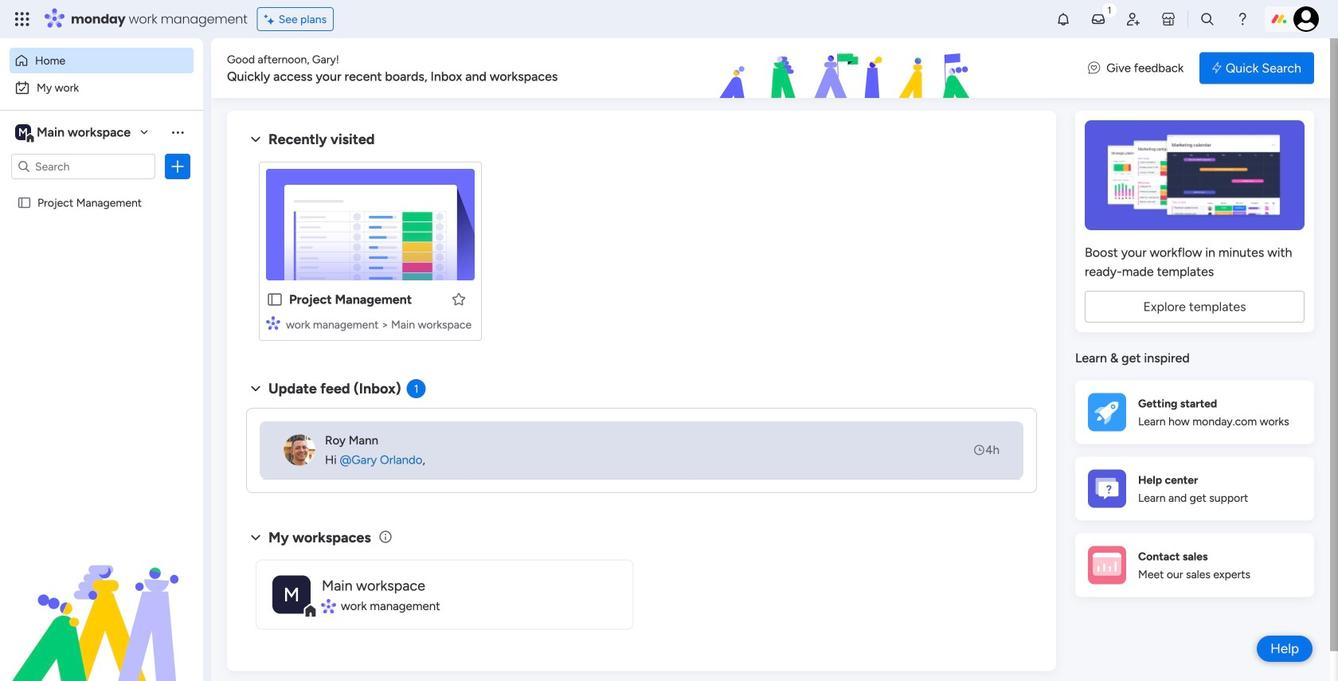 Task type: vqa. For each thing, say whether or not it's contained in the screenshot.
See plans image
yes



Task type: describe. For each thing, give the bounding box(es) containing it.
workspace image
[[15, 124, 31, 141]]

gary orlando image
[[1294, 6, 1320, 32]]

help center element
[[1076, 457, 1315, 521]]

public board image
[[266, 291, 284, 308]]

1 vertical spatial option
[[10, 75, 194, 100]]

search everything image
[[1200, 11, 1216, 27]]

2 vertical spatial option
[[0, 188, 203, 192]]

see plans image
[[264, 10, 279, 28]]

contact sales element
[[1076, 533, 1315, 597]]

add to favorites image
[[451, 291, 467, 307]]

1 element
[[407, 379, 426, 398]]

help image
[[1235, 11, 1251, 27]]

Search in workspace field
[[33, 157, 133, 176]]

templates image image
[[1090, 120, 1300, 230]]

options image
[[170, 159, 186, 175]]

notifications image
[[1056, 11, 1072, 27]]

update feed image
[[1091, 11, 1107, 27]]

close recently visited image
[[246, 130, 265, 149]]



Task type: locate. For each thing, give the bounding box(es) containing it.
public board image
[[17, 195, 32, 210]]

0 vertical spatial option
[[10, 48, 194, 73]]

v2 user feedback image
[[1089, 59, 1101, 77]]

0 vertical spatial lottie animation image
[[625, 38, 1073, 99]]

select product image
[[14, 11, 30, 27]]

lottie animation image for topmost lottie animation element
[[625, 38, 1073, 99]]

1 vertical spatial lottie animation image
[[0, 520, 203, 681]]

close update feed (inbox) image
[[246, 379, 265, 398]]

0 horizontal spatial lottie animation element
[[0, 520, 203, 681]]

workspace image
[[273, 576, 311, 614]]

lottie animation image
[[625, 38, 1073, 99], [0, 520, 203, 681]]

workspace selection element
[[15, 123, 133, 143]]

monday marketplace image
[[1161, 11, 1177, 27]]

workspace options image
[[170, 124, 186, 140]]

roy mann image
[[284, 434, 316, 466]]

getting started element
[[1076, 380, 1315, 444]]

1 image
[[1103, 1, 1117, 19]]

1 horizontal spatial lottie animation element
[[625, 38, 1073, 99]]

v2 bolt switch image
[[1213, 59, 1222, 77]]

list box
[[0, 186, 203, 431]]

close my workspaces image
[[246, 528, 265, 547]]

lottie animation element
[[625, 38, 1073, 99], [0, 520, 203, 681]]

0 vertical spatial lottie animation element
[[625, 38, 1073, 99]]

1 vertical spatial lottie animation element
[[0, 520, 203, 681]]

invite members image
[[1126, 11, 1142, 27]]

option
[[10, 48, 194, 73], [10, 75, 194, 100], [0, 188, 203, 192]]

lottie animation image for left lottie animation element
[[0, 520, 203, 681]]

0 horizontal spatial lottie animation image
[[0, 520, 203, 681]]

1 horizontal spatial lottie animation image
[[625, 38, 1073, 99]]



